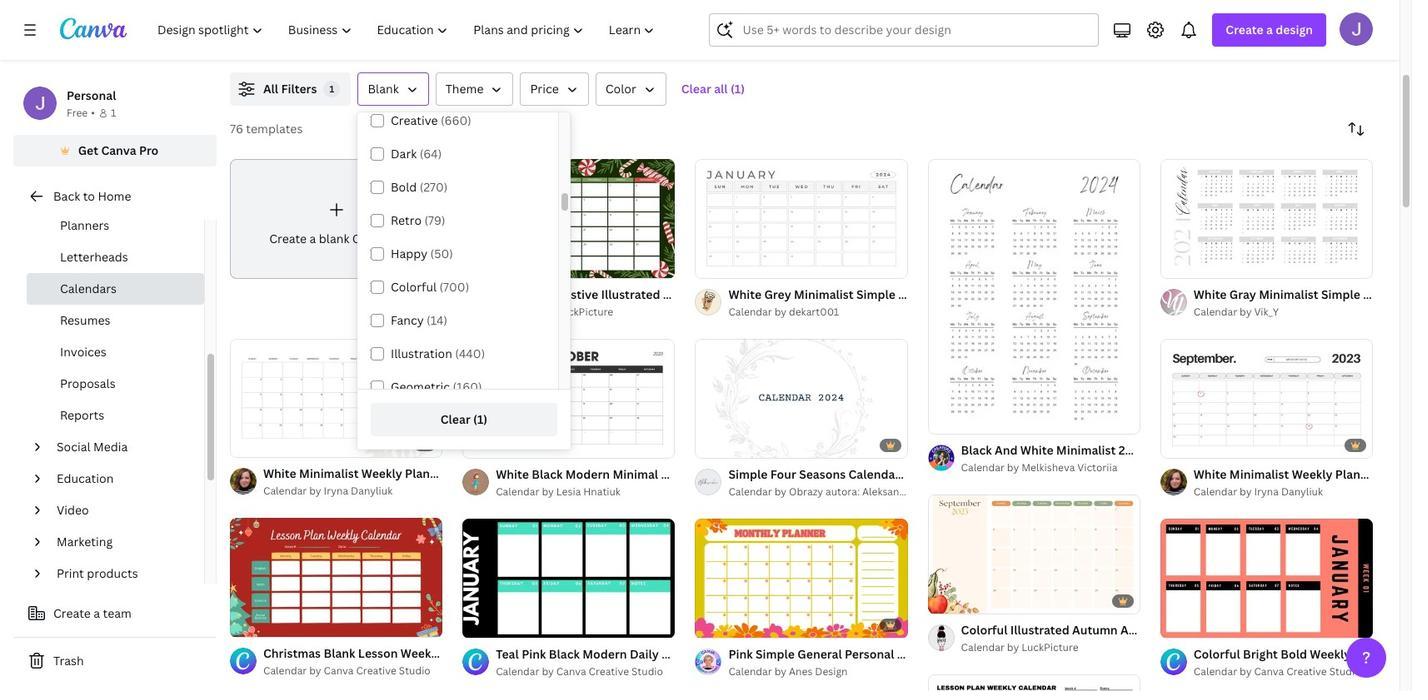 Task type: describe. For each thing, give the bounding box(es) containing it.
proposals
[[60, 376, 116, 392]]

minimalist inside black and white minimalist 2024 calendar calendar by melkisheva victoriia
[[1057, 443, 1116, 459]]

fancy
[[391, 312, 424, 328]]

calendars
[[60, 281, 117, 297]]

calendar by iryna danyliuk link for white minimalist weekly planner august 2024 calendar
[[263, 484, 443, 500]]

danyliuk inside white minimalist weekly planner septe calendar by iryna danyliuk
[[1282, 485, 1323, 499]]

2023
[[711, 466, 739, 482]]

teal pink black modern daily calendar link
[[496, 646, 713, 664]]

a for team
[[94, 606, 100, 622]]

resumes
[[60, 312, 110, 328]]

by inside black and white minimalist 2024 calendar calendar by melkisheva victoriia
[[1007, 461, 1019, 475]]

white black modern minimal october 2023 calendar image
[[463, 339, 675, 458]]

letterheads
[[60, 249, 128, 265]]

0 horizontal spatial bold
[[391, 179, 417, 195]]

1 of 12 for teal
[[474, 618, 503, 631]]

creative inside 'christmas blank lesson weekly calendar calendar by canva creative studio'
[[356, 664, 397, 679]]

seasons
[[799, 466, 846, 482]]

(160)
[[453, 379, 482, 395]]

calendar by luckpicture for 'calendar by luckpicture' link corresponding to red green festive illustrated holiday candy december 2023 monthly calendar image
[[496, 305, 614, 319]]

simple four seasons calendar 2024 link
[[729, 466, 931, 484]]

blank print-friendly simple weekly lesson plan calendar image
[[928, 675, 1141, 692]]

white grey minimalist simple 2024 monthly calendar link
[[729, 286, 1031, 304]]

and
[[995, 443, 1018, 459]]

print products
[[57, 566, 138, 582]]

top level navigation element
[[147, 13, 670, 47]]

letterheads link
[[27, 242, 204, 273]]

colorful bright bold weekly calendar calendar by canva creative studio
[[1194, 646, 1405, 679]]

trash link
[[13, 645, 217, 678]]

sozzo
[[918, 485, 946, 499]]

white for white black modern minimal october 2023 calendar
[[496, 466, 529, 482]]

back to home
[[53, 188, 131, 204]]

modern inside teal pink black modern daily calendar calendar by canva creative studio
[[583, 646, 627, 662]]

dark
[[391, 146, 417, 162]]

calendar inside white minimalist weekly planner septe calendar by iryna danyliuk
[[1194, 485, 1238, 499]]

gray
[[1230, 287, 1256, 302]]

clear all (1) button
[[673, 72, 753, 106]]

creative (660)
[[391, 112, 472, 128]]

12 for teal
[[493, 618, 503, 631]]

luckpicture for "colorful illustrated autumn apple and pumpkin september 2023 monthly calendar" image 'calendar by luckpicture' link
[[1022, 641, 1079, 655]]

pink simple general personal monthly calendar image
[[695, 519, 908, 638]]

monthly inside the white grey minimalist simple 2024 monthly calendar calendar by dekart001
[[929, 287, 977, 302]]

blank inside 'christmas blank lesson weekly calendar calendar by canva creative studio'
[[324, 646, 355, 662]]

blank button
[[358, 72, 429, 106]]

christmas blank lesson weekly calendar link
[[263, 645, 496, 664]]

bold (270)
[[391, 179, 448, 195]]

minimalist inside white minimalist weekly planner august 2024 calendar calendar by iryna danyliuk
[[299, 466, 359, 482]]

lesia
[[556, 485, 581, 499]]

weekly inside colorful bright bold weekly calendar calendar by canva creative studio
[[1310, 646, 1351, 662]]

black and white minimalist 2024 calendar image
[[928, 159, 1141, 434]]

white grey minimalist simple 2024 monthly calendar calendar by dekart001
[[729, 287, 1031, 319]]

print products link
[[50, 558, 194, 590]]

filters
[[281, 81, 317, 97]]

design
[[815, 665, 848, 679]]

create for create a team
[[53, 606, 91, 622]]

black and white minimalist 2024 calendar link
[[961, 442, 1201, 460]]

white for white gray minimalist simple 2024 cal
[[1194, 287, 1227, 302]]

simple inside the white gray minimalist simple 2024 cal calendar by vik_y
[[1322, 287, 1361, 302]]

anes
[[789, 665, 813, 679]]

autora:
[[826, 485, 860, 499]]

white black modern minimal october 2023 calendar link
[[496, 466, 793, 484]]

12 for white
[[725, 258, 735, 271]]

calendar by luckpicture link for red green festive illustrated holiday candy december 2023 monthly calendar image
[[496, 304, 675, 321]]

calendar by luckpicture link for "colorful illustrated autumn apple and pumpkin september 2023 monthly calendar" image
[[961, 640, 1141, 657]]

october
[[661, 466, 708, 482]]

0 vertical spatial personal
[[67, 87, 116, 103]]

blank
[[319, 231, 350, 246]]

get canva pro button
[[13, 135, 217, 167]]

colorful for colorful (700)
[[391, 279, 437, 295]]

education
[[57, 471, 114, 487]]

lesson
[[358, 646, 398, 662]]

minimalist inside the white grey minimalist simple 2024 monthly calendar calendar by dekart001
[[794, 287, 854, 302]]

1 of 13 for simple
[[707, 438, 736, 451]]

video link
[[50, 495, 194, 527]]

calendar by luckpicture for "colorful illustrated autumn apple and pumpkin september 2023 monthly calendar" image 'calendar by luckpicture' link
[[961, 641, 1079, 655]]

by inside white black modern minimal october 2023 calendar calendar by lesia hnatiuk
[[542, 485, 554, 499]]

jacob simon image
[[1340, 12, 1373, 46]]

teal pink black modern daily calendar calendar by canva creative studio
[[496, 646, 713, 679]]

planner for august
[[405, 466, 449, 482]]

calendar by canva creative studio link for black
[[496, 664, 675, 681]]

1 for teal pink black modern daily calendar
[[474, 618, 479, 631]]

create a team button
[[13, 597, 217, 631]]

products
[[87, 566, 138, 582]]

colorful for colorful bright bold weekly calendar calendar by canva creative studio
[[1194, 646, 1241, 662]]

calendar by dekart001 link
[[729, 304, 908, 321]]

geometric
[[391, 379, 450, 395]]

1 of 12 link for black
[[463, 519, 675, 638]]

calendar by lesia hnatiuk link
[[496, 484, 675, 501]]

simple four seasons calendar 2024 calendar by obrazy autora: aleksandra sozzo
[[729, 466, 946, 499]]

canva inside colorful bright bold weekly calendar calendar by canva creative studio
[[1254, 665, 1284, 679]]

melkisheva
[[1022, 461, 1075, 475]]

clear (1)
[[441, 412, 488, 427]]

(50)
[[430, 246, 453, 262]]

creative up dark (64)
[[391, 112, 438, 128]]

education link
[[50, 463, 194, 495]]

christmas blank lesson weekly calendar calendar by canva creative studio
[[263, 646, 496, 679]]

create a blank calendar element
[[230, 159, 443, 279]]

illustration
[[391, 346, 452, 362]]

white minimalist weekly planner august 2024 calendar image
[[230, 339, 443, 458]]

home
[[98, 188, 131, 204]]

by inside the white gray minimalist simple 2024 cal calendar by vik_y
[[1240, 305, 1252, 319]]

vik_y
[[1254, 305, 1279, 319]]

fancy (14)
[[391, 312, 448, 328]]

daily
[[630, 646, 659, 662]]

studio inside teal pink black modern daily calendar calendar by canva creative studio
[[632, 665, 663, 679]]

white minimalist weekly planner august 2024 calendar calendar by iryna danyliuk
[[263, 466, 577, 499]]

white gray minimalist simple 2024 cal link
[[1194, 286, 1412, 304]]

13 for simple
[[725, 438, 736, 451]]

colorful bright bold weekly calendar image
[[1161, 519, 1373, 638]]

print
[[57, 566, 84, 582]]

canva inside button
[[101, 142, 136, 158]]

white for white grey minimalist simple 2024 monthly calendar
[[729, 287, 762, 302]]

price button
[[520, 72, 589, 106]]

1 for simple four seasons calendar 2024
[[707, 438, 712, 451]]

white for white minimalist weekly planner august 2024 calendar
[[263, 466, 296, 482]]

all
[[714, 81, 728, 97]]

canva inside teal pink black modern daily calendar calendar by canva creative studio
[[556, 665, 586, 679]]

2024 for simple four seasons calendar 2024
[[903, 466, 931, 482]]

luckpicture for 'calendar by luckpicture' link corresponding to red green festive illustrated holiday candy december 2023 monthly calendar image
[[556, 305, 614, 319]]

simple inside pink simple general personal monthly calendar calendar by anes design
[[756, 646, 795, 662]]

white inside black and white minimalist 2024 calendar calendar by melkisheva victoriia
[[1021, 443, 1054, 459]]

get
[[78, 142, 98, 158]]

design
[[1276, 22, 1313, 37]]

pink inside pink simple general personal monthly calendar calendar by anes design
[[729, 646, 753, 662]]

black and white minimalist 2024 calendar calendar by melkisheva victoriia
[[961, 443, 1201, 475]]

templates
[[246, 121, 303, 137]]

retro
[[391, 212, 422, 228]]

white grey minimalist simple 2024 monthly calendar image
[[695, 159, 908, 279]]

1 for white gray minimalist simple 2024 cal
[[1172, 258, 1177, 271]]

reports link
[[27, 400, 204, 432]]

2024 inside white minimalist weekly planner august 2024 calendar calendar by iryna danyliuk
[[494, 466, 522, 482]]

illustration (440)
[[391, 346, 485, 362]]

weekly inside white minimalist weekly planner septe calendar by iryna danyliuk
[[1292, 466, 1333, 482]]

(14)
[[427, 312, 448, 328]]

invoices link
[[27, 337, 204, 368]]

canva inside 'christmas blank lesson weekly calendar calendar by canva creative studio'
[[324, 664, 354, 679]]

social media link
[[50, 432, 194, 463]]

free
[[67, 106, 88, 120]]

1 for white grey minimalist simple 2024 monthly calendar
[[707, 258, 712, 271]]

(440)
[[455, 346, 485, 362]]

marketing
[[57, 534, 113, 550]]

back to home link
[[13, 180, 217, 213]]

by inside simple four seasons calendar 2024 calendar by obrazy autora: aleksandra sozzo
[[775, 485, 787, 499]]

social media
[[57, 439, 128, 455]]

clear for clear (1)
[[441, 412, 471, 427]]



Task type: locate. For each thing, give the bounding box(es) containing it.
calendar by canva creative studio link down bright
[[1194, 664, 1373, 681]]

a left blank
[[310, 231, 316, 246]]

1 horizontal spatial personal
[[845, 646, 895, 662]]

1 calendar by canva creative studio link from the left
[[263, 664, 443, 680]]

1 of 13 link for seasons
[[695, 339, 908, 458]]

iryna inside white minimalist weekly planner septe calendar by iryna danyliuk
[[1254, 485, 1279, 499]]

of for teal pink black modern daily calendar
[[481, 618, 491, 631]]

1 horizontal spatial iryna
[[1254, 485, 1279, 499]]

1 vertical spatial modern
[[583, 646, 627, 662]]

planner left septe
[[1336, 466, 1380, 482]]

white inside the white gray minimalist simple 2024 cal calendar by vik_y
[[1194, 287, 1227, 302]]

1 horizontal spatial blank
[[368, 81, 399, 97]]

calendar by canva creative studio link for lesson
[[263, 664, 443, 680]]

1 of 12 link for bold
[[1161, 519, 1373, 638]]

1 horizontal spatial planner
[[1336, 466, 1380, 482]]

1 horizontal spatial 12
[[725, 258, 735, 271]]

studio inside 'christmas blank lesson weekly calendar calendar by canva creative studio'
[[399, 664, 431, 679]]

1 filter options selected element
[[324, 81, 340, 97]]

0 vertical spatial black
[[961, 443, 992, 459]]

1 vertical spatial (1)
[[473, 412, 488, 427]]

simple up anes
[[756, 646, 795, 662]]

clear (1) button
[[371, 403, 557, 437]]

pink inside teal pink black modern daily calendar calendar by canva creative studio
[[522, 646, 546, 662]]

modern up calendar by lesia hnatiuk link
[[566, 466, 610, 482]]

0 horizontal spatial personal
[[67, 87, 116, 103]]

calendar by melkisheva victoriia link
[[961, 460, 1141, 477]]

2 calendar by iryna danyliuk link from the left
[[1194, 484, 1373, 501]]

2 vertical spatial black
[[549, 646, 580, 662]]

(660)
[[441, 112, 472, 128]]

simple inside simple four seasons calendar 2024 calendar by obrazy autora: aleksandra sozzo
[[729, 466, 768, 482]]

(700)
[[440, 279, 469, 295]]

danyliuk down white minimalist weekly planner august 2024 calendar link
[[351, 485, 393, 499]]

by
[[542, 305, 554, 319], [775, 305, 787, 319], [1240, 305, 1252, 319], [1007, 461, 1019, 475], [309, 485, 321, 499], [542, 485, 554, 499], [775, 485, 787, 499], [1240, 485, 1252, 499], [1007, 641, 1019, 655], [309, 664, 321, 679], [542, 665, 554, 679], [775, 665, 787, 679], [1240, 665, 1252, 679]]

0 horizontal spatial 1 of 13 link
[[695, 339, 908, 458]]

2 studio from the left
[[632, 665, 663, 679]]

teal pink black modern daily calendar image
[[463, 519, 675, 638]]

of
[[714, 258, 723, 271], [1179, 258, 1189, 271], [714, 438, 723, 451], [481, 618, 491, 631], [1179, 618, 1189, 631]]

76
[[230, 121, 243, 137]]

1 horizontal spatial 1 of 12 link
[[695, 159, 908, 279]]

1 horizontal spatial calendar by luckpicture link
[[961, 640, 1141, 657]]

2024 inside the white grey minimalist simple 2024 monthly calendar calendar by dekart001
[[898, 287, 926, 302]]

2024 inside simple four seasons calendar 2024 calendar by obrazy autora: aleksandra sozzo
[[903, 466, 931, 482]]

2 horizontal spatial a
[[1267, 22, 1273, 37]]

0 vertical spatial a
[[1267, 22, 1273, 37]]

trash
[[53, 653, 84, 669]]

white inside white minimalist weekly planner august 2024 calendar calendar by iryna danyliuk
[[263, 466, 296, 482]]

simple left four
[[729, 466, 768, 482]]

colorful left bright
[[1194, 646, 1241, 662]]

1 vertical spatial luckpicture
[[1022, 641, 1079, 655]]

white inside the white grey minimalist simple 2024 monthly calendar calendar by dekart001
[[729, 287, 762, 302]]

christmas
[[263, 646, 321, 662]]

blank left lesson
[[324, 646, 355, 662]]

1 horizontal spatial calendar by iryna danyliuk link
[[1194, 484, 1373, 501]]

white gray minimalist simple 2024 cal calendar by vik_y
[[1194, 287, 1412, 319]]

calendar by canva creative studio link
[[263, 664, 443, 680], [496, 664, 675, 681], [1194, 664, 1373, 681]]

of for colorful bright bold weekly calendar
[[1179, 618, 1189, 631]]

bold left "(270)"
[[391, 179, 417, 195]]

planner left august
[[405, 466, 449, 482]]

2 horizontal spatial 12
[[1191, 618, 1201, 631]]

1 vertical spatial create
[[269, 231, 307, 246]]

black inside black and white minimalist 2024 calendar calendar by melkisheva victoriia
[[961, 443, 992, 459]]

0 vertical spatial 1 of 13 link
[[1161, 159, 1373, 279]]

•
[[91, 106, 95, 120]]

0 horizontal spatial clear
[[441, 412, 471, 427]]

weekly inside 'christmas blank lesson weekly calendar calendar by canva creative studio'
[[401, 646, 441, 662]]

creative down christmas blank lesson weekly calendar link
[[356, 664, 397, 679]]

by inside colorful bright bold weekly calendar calendar by canva creative studio
[[1240, 665, 1252, 679]]

general
[[798, 646, 842, 662]]

white for white minimalist weekly planner septe
[[1194, 466, 1227, 482]]

planner inside white minimalist weekly planner august 2024 calendar calendar by iryna danyliuk
[[405, 466, 449, 482]]

create inside dropdown button
[[1226, 22, 1264, 37]]

calendar by canva creative studio link down daily
[[496, 664, 675, 681]]

studio down "colorful bright bold weekly calendar" link
[[1330, 665, 1361, 679]]

studio for christmas blank lesson weekly calendar
[[399, 664, 431, 679]]

blank right 1 filter options selected element at the top left of page
[[368, 81, 399, 97]]

(1) down (160) at left
[[473, 412, 488, 427]]

white gray minimalist simple 2024 calendar image
[[1161, 159, 1373, 279]]

1 horizontal spatial 1 of 13 link
[[1161, 159, 1373, 279]]

1 vertical spatial monthly
[[897, 646, 945, 662]]

0 horizontal spatial a
[[94, 606, 100, 622]]

76 templates
[[230, 121, 303, 137]]

0 horizontal spatial 1 of 12
[[474, 618, 503, 631]]

3 studio from the left
[[1330, 665, 1361, 679]]

create a team
[[53, 606, 132, 622]]

1 horizontal spatial bold
[[1281, 646, 1307, 662]]

0 vertical spatial (1)
[[731, 81, 745, 97]]

create a design button
[[1213, 13, 1327, 47]]

0 horizontal spatial iryna
[[324, 485, 348, 499]]

2 calendar by canva creative studio link from the left
[[496, 664, 675, 681]]

hnatiuk
[[584, 485, 621, 499]]

0 vertical spatial blank
[[368, 81, 399, 97]]

2 vertical spatial a
[[94, 606, 100, 622]]

0 horizontal spatial calendar by iryna danyliuk link
[[263, 484, 443, 500]]

white minimalist weekly planner septe calendar by iryna danyliuk
[[1194, 466, 1412, 499]]

danyliuk inside white minimalist weekly planner august 2024 calendar calendar by iryna danyliuk
[[351, 485, 393, 499]]

a inside create a blank calendar element
[[310, 231, 316, 246]]

minimalist inside white minimalist weekly planner septe calendar by iryna danyliuk
[[1230, 466, 1289, 482]]

canva down christmas blank lesson weekly calendar link
[[324, 664, 354, 679]]

minimalist down white minimalist weekly planner august 2024 calendar image
[[299, 466, 359, 482]]

of for white gray minimalist simple 2024 cal
[[1179, 258, 1189, 271]]

2024 inside the white gray minimalist simple 2024 cal calendar by vik_y
[[1364, 287, 1391, 302]]

minimalist down "white minimalist weekly planner september 2023 calendar" image
[[1230, 466, 1289, 482]]

video
[[57, 502, 89, 518]]

simple four seasons calendar 2024 image
[[695, 339, 908, 458]]

calendar by luckpicture
[[496, 305, 614, 319], [961, 641, 1079, 655]]

by inside white minimalist weekly planner septe calendar by iryna danyliuk
[[1240, 485, 1252, 499]]

canva down bright
[[1254, 665, 1284, 679]]

clear inside clear all (1) button
[[681, 81, 711, 97]]

create a design
[[1226, 22, 1313, 37]]

weekly inside white minimalist weekly planner august 2024 calendar calendar by iryna danyliuk
[[362, 466, 402, 482]]

black
[[961, 443, 992, 459], [532, 466, 563, 482], [549, 646, 580, 662]]

black up lesia
[[532, 466, 563, 482]]

personal up •
[[67, 87, 116, 103]]

create
[[1226, 22, 1264, 37], [269, 231, 307, 246], [53, 606, 91, 622]]

0 vertical spatial clear
[[681, 81, 711, 97]]

creative inside colorful bright bold weekly calendar calendar by canva creative studio
[[1287, 665, 1327, 679]]

simple up calendar by vik_y link
[[1322, 287, 1361, 302]]

create down print
[[53, 606, 91, 622]]

planner for septe
[[1336, 466, 1380, 482]]

0 horizontal spatial 1 of 13
[[707, 438, 736, 451]]

creative down teal pink black modern daily calendar link
[[589, 665, 629, 679]]

white inside white black modern minimal october 2023 calendar calendar by lesia hnatiuk
[[496, 466, 529, 482]]

cal
[[1394, 287, 1412, 302]]

studio for colorful bright bold weekly calendar
[[1330, 665, 1361, 679]]

2 horizontal spatial studio
[[1330, 665, 1361, 679]]

septe
[[1383, 466, 1412, 482]]

calendar by iryna danyliuk link
[[263, 484, 443, 500], [1194, 484, 1373, 501]]

1 vertical spatial 1 of 13
[[707, 438, 736, 451]]

danyliuk
[[351, 485, 393, 499], [1282, 485, 1323, 499]]

dark (64)
[[391, 146, 442, 162]]

by inside the white grey minimalist simple 2024 monthly calendar calendar by dekart001
[[775, 305, 787, 319]]

canva down teal pink black modern daily calendar link
[[556, 665, 586, 679]]

create a blank calendar
[[269, 231, 403, 246]]

color button
[[596, 72, 666, 106]]

color
[[606, 81, 636, 97]]

1 horizontal spatial 1 of 13
[[1172, 258, 1201, 271]]

1 horizontal spatial studio
[[632, 665, 663, 679]]

minimalist up calendar by dekart001 link
[[794, 287, 854, 302]]

0 vertical spatial monthly
[[929, 287, 977, 302]]

a for blank
[[310, 231, 316, 246]]

0 vertical spatial calendar by luckpicture
[[496, 305, 614, 319]]

pink left general
[[729, 646, 753, 662]]

create a blank calendar link
[[230, 159, 443, 279]]

1 horizontal spatial clear
[[681, 81, 711, 97]]

personal inside pink simple general personal monthly calendar calendar by anes design
[[845, 646, 895, 662]]

1 vertical spatial clear
[[441, 412, 471, 427]]

0 horizontal spatial (1)
[[473, 412, 488, 427]]

get canva pro
[[78, 142, 159, 158]]

a inside the 'create a design' dropdown button
[[1267, 22, 1273, 37]]

theme button
[[436, 72, 514, 106]]

proposals link
[[27, 368, 204, 400]]

teal
[[496, 646, 519, 662]]

1 horizontal spatial colorful
[[1194, 646, 1241, 662]]

marketing link
[[50, 527, 194, 558]]

colorful illustrated autumn apple and pumpkin september 2023 monthly calendar image
[[928, 495, 1141, 615]]

3 calendar by canva creative studio link from the left
[[1194, 664, 1373, 681]]

0 vertical spatial create
[[1226, 22, 1264, 37]]

1 vertical spatial a
[[310, 231, 316, 246]]

1 vertical spatial personal
[[845, 646, 895, 662]]

0 horizontal spatial colorful
[[391, 279, 437, 295]]

0 horizontal spatial blank
[[324, 646, 355, 662]]

danyliuk down white minimalist weekly planner septe link
[[1282, 485, 1323, 499]]

clear down (160) at left
[[441, 412, 471, 427]]

personal up design
[[845, 646, 895, 662]]

1 vertical spatial calendar by luckpicture
[[961, 641, 1079, 655]]

1 vertical spatial black
[[532, 466, 563, 482]]

1 for colorful bright bold weekly calendar
[[1172, 618, 1177, 631]]

invoices
[[60, 344, 107, 360]]

planner inside white minimalist weekly planner septe calendar by iryna danyliuk
[[1336, 466, 1380, 482]]

1 planner from the left
[[405, 466, 449, 482]]

0 horizontal spatial create
[[53, 606, 91, 622]]

0 vertical spatial bold
[[391, 179, 417, 195]]

(1) right all
[[731, 81, 745, 97]]

black inside teal pink black modern daily calendar calendar by canva creative studio
[[549, 646, 580, 662]]

calendar by canva creative studio link down lesson
[[263, 664, 443, 680]]

white inside white minimalist weekly planner septe calendar by iryna danyliuk
[[1194, 466, 1227, 482]]

victoriia
[[1078, 461, 1118, 475]]

all filters
[[263, 81, 317, 97]]

white black modern minimal october 2023 calendar calendar by lesia hnatiuk
[[496, 466, 793, 499]]

creative inside teal pink black modern daily calendar calendar by canva creative studio
[[589, 665, 629, 679]]

bold
[[391, 179, 417, 195], [1281, 646, 1307, 662]]

bold inside colorful bright bold weekly calendar calendar by canva creative studio
[[1281, 646, 1307, 662]]

1 iryna from the left
[[324, 485, 348, 499]]

0 vertical spatial 1 of 13
[[1172, 258, 1201, 271]]

1 of 12 for white
[[707, 258, 735, 271]]

pro
[[139, 142, 159, 158]]

0 vertical spatial colorful
[[391, 279, 437, 295]]

by inside white minimalist weekly planner august 2024 calendar calendar by iryna danyliuk
[[309, 485, 321, 499]]

studio inside colorful bright bold weekly calendar calendar by canva creative studio
[[1330, 665, 1361, 679]]

1 horizontal spatial (1)
[[731, 81, 745, 97]]

resumes link
[[27, 305, 204, 337]]

calendar by vik_y link
[[1194, 304, 1373, 321]]

(270)
[[420, 179, 448, 195]]

12
[[725, 258, 735, 271], [493, 618, 503, 631], [1191, 618, 1201, 631]]

modern left daily
[[583, 646, 627, 662]]

1 horizontal spatial a
[[310, 231, 316, 246]]

create for create a blank calendar
[[269, 231, 307, 246]]

0 horizontal spatial 12
[[493, 618, 503, 631]]

2024 for white grey minimalist simple 2024 monthly calendar
[[898, 287, 926, 302]]

modern inside white black modern minimal october 2023 calendar calendar by lesia hnatiuk
[[566, 466, 610, 482]]

minimalist up victoriia
[[1057, 443, 1116, 459]]

minimalist inside the white gray minimalist simple 2024 cal calendar by vik_y
[[1259, 287, 1319, 302]]

back
[[53, 188, 80, 204]]

1 horizontal spatial 13
[[1191, 258, 1201, 271]]

studio
[[399, 664, 431, 679], [632, 665, 663, 679], [1330, 665, 1361, 679]]

of for simple four seasons calendar 2024
[[714, 438, 723, 451]]

1 of 13 link up four
[[695, 339, 908, 458]]

free •
[[67, 106, 95, 120]]

1 of 12 link for minimalist
[[695, 159, 908, 279]]

1 studio from the left
[[399, 664, 431, 679]]

a inside create a team 'button'
[[94, 606, 100, 622]]

(1) inside clear all (1) button
[[731, 81, 745, 97]]

1 horizontal spatial calendar by luckpicture
[[961, 641, 1079, 655]]

colorful (700)
[[391, 279, 469, 295]]

1
[[330, 82, 334, 95], [111, 106, 116, 120], [707, 258, 712, 271], [1172, 258, 1177, 271], [707, 438, 712, 451], [474, 618, 479, 631], [1172, 618, 1177, 631]]

create inside 'button'
[[53, 606, 91, 622]]

create left blank
[[269, 231, 307, 246]]

creative down "colorful bright bold weekly calendar" link
[[1287, 665, 1327, 679]]

a left design
[[1267, 22, 1273, 37]]

price
[[530, 81, 559, 97]]

a left team
[[94, 606, 100, 622]]

2 danyliuk from the left
[[1282, 485, 1323, 499]]

1 horizontal spatial pink
[[729, 646, 753, 662]]

black inside white black modern minimal october 2023 calendar calendar by lesia hnatiuk
[[532, 466, 563, 482]]

simple up calendar by dekart001 link
[[857, 287, 896, 302]]

1 horizontal spatial 1 of 12
[[707, 258, 735, 271]]

0 horizontal spatial 13
[[725, 438, 736, 451]]

colorful down happy at the left
[[391, 279, 437, 295]]

happy (50)
[[391, 246, 453, 262]]

calendar by canva creative studio link for bold
[[1194, 664, 1373, 681]]

planners
[[60, 217, 109, 233]]

(1) inside clear (1) button
[[473, 412, 488, 427]]

1 vertical spatial 1 of 13 link
[[695, 339, 908, 458]]

Sort by button
[[1340, 112, 1373, 146]]

by inside 'christmas blank lesson weekly calendar calendar by canva creative studio'
[[309, 664, 321, 679]]

blank inside button
[[368, 81, 399, 97]]

black right teal
[[549, 646, 580, 662]]

minimalist up calendar by vik_y link
[[1259, 287, 1319, 302]]

2 horizontal spatial calendar by canva creative studio link
[[1194, 664, 1373, 681]]

clear left all
[[681, 81, 711, 97]]

planner
[[405, 466, 449, 482], [1336, 466, 1380, 482]]

colorful inside colorful bright bold weekly calendar calendar by canva creative studio
[[1194, 646, 1241, 662]]

1 of 13 link for minimalist
[[1161, 159, 1373, 279]]

by inside teal pink black modern daily calendar calendar by canva creative studio
[[542, 665, 554, 679]]

1 of 12 for colorful
[[1172, 618, 1201, 631]]

1 horizontal spatial luckpicture
[[1022, 641, 1079, 655]]

clear inside clear (1) button
[[441, 412, 471, 427]]

1 horizontal spatial create
[[269, 231, 307, 246]]

colorful
[[391, 279, 437, 295], [1194, 646, 1241, 662]]

1 of 13 for white
[[1172, 258, 1201, 271]]

0 horizontal spatial danyliuk
[[351, 485, 393, 499]]

bold right bright
[[1281, 646, 1307, 662]]

None search field
[[710, 13, 1099, 47]]

calendar templates image
[[1018, 0, 1373, 52]]

create for create a design
[[1226, 22, 1264, 37]]

1 pink from the left
[[522, 646, 546, 662]]

2 iryna from the left
[[1254, 485, 1279, 499]]

13 for white
[[1191, 258, 1201, 271]]

0 vertical spatial luckpicture
[[556, 305, 614, 319]]

christmas blank lesson weekly calendar image
[[230, 518, 443, 638]]

calendar by obrazy autora: aleksandra sozzo link
[[729, 484, 946, 501]]

studio down christmas blank lesson weekly calendar link
[[399, 664, 431, 679]]

2 horizontal spatial 1 of 12
[[1172, 618, 1201, 631]]

canva left pro
[[101, 142, 136, 158]]

media
[[93, 439, 128, 455]]

1 of 12
[[707, 258, 735, 271], [474, 618, 503, 631], [1172, 618, 1201, 631]]

red green festive illustrated holiday candy december 2023 monthly calendar image
[[463, 159, 675, 279]]

simple inside the white grey minimalist simple 2024 monthly calendar calendar by dekart001
[[857, 287, 896, 302]]

2 horizontal spatial 1 of 12 link
[[1161, 519, 1373, 638]]

1 vertical spatial colorful
[[1194, 646, 1241, 662]]

1 vertical spatial 13
[[725, 438, 736, 451]]

0 vertical spatial calendar by luckpicture link
[[496, 304, 675, 321]]

1 vertical spatial blank
[[324, 646, 355, 662]]

pink simple general personal monthly calendar link
[[729, 646, 999, 664]]

1 of 13 link up gray
[[1161, 159, 1373, 279]]

0 horizontal spatial luckpicture
[[556, 305, 614, 319]]

2024
[[898, 287, 926, 302], [1364, 287, 1391, 302], [1119, 443, 1147, 459], [494, 466, 522, 482], [903, 466, 931, 482]]

pink right teal
[[522, 646, 546, 662]]

0 vertical spatial 13
[[1191, 258, 1201, 271]]

of for white grey minimalist simple 2024 monthly calendar
[[714, 258, 723, 271]]

Search search field
[[743, 14, 1089, 46]]

0 horizontal spatial calendar by luckpicture
[[496, 305, 614, 319]]

1 calendar by iryna danyliuk link from the left
[[263, 484, 443, 500]]

2 horizontal spatial create
[[1226, 22, 1264, 37]]

1 horizontal spatial danyliuk
[[1282, 485, 1323, 499]]

0 horizontal spatial calendar by canva creative studio link
[[263, 664, 443, 680]]

white minimalist weekly planner september 2023 calendar image
[[1161, 339, 1373, 458]]

1 vertical spatial calendar by luckpicture link
[[961, 640, 1141, 657]]

0 horizontal spatial calendar by luckpicture link
[[496, 304, 675, 321]]

1 horizontal spatial calendar by canva creative studio link
[[496, 664, 675, 681]]

0 horizontal spatial 1 of 12 link
[[463, 519, 675, 638]]

a for design
[[1267, 22, 1273, 37]]

monthly inside pink simple general personal monthly calendar calendar by anes design
[[897, 646, 945, 662]]

white minimalist weekly planner august 2024 calendar link
[[263, 465, 577, 484]]

calendar by iryna danyliuk link for white minimalist weekly planner septe
[[1194, 484, 1373, 501]]

0 horizontal spatial pink
[[522, 646, 546, 662]]

studio down daily
[[632, 665, 663, 679]]

1 of 13
[[1172, 258, 1201, 271], [707, 438, 736, 451]]

calendar inside the white gray minimalist simple 2024 cal calendar by vik_y
[[1194, 305, 1238, 319]]

1 vertical spatial bold
[[1281, 646, 1307, 662]]

by inside pink simple general personal monthly calendar calendar by anes design
[[775, 665, 787, 679]]

2 vertical spatial create
[[53, 606, 91, 622]]

0 horizontal spatial studio
[[399, 664, 431, 679]]

12 for colorful
[[1191, 618, 1201, 631]]

colorful bright bold weekly calendar link
[[1194, 646, 1405, 664]]

black left and on the bottom right of the page
[[961, 443, 992, 459]]

(1)
[[731, 81, 745, 97], [473, 412, 488, 427]]

reports
[[60, 407, 104, 423]]

canva
[[101, 142, 136, 158], [324, 664, 354, 679], [556, 665, 586, 679], [1254, 665, 1284, 679]]

minimalist
[[794, 287, 854, 302], [1259, 287, 1319, 302], [1057, 443, 1116, 459], [299, 466, 359, 482], [1230, 466, 1289, 482]]

2024 for white gray minimalist simple 2024 cal
[[1364, 287, 1391, 302]]

2 pink from the left
[[729, 646, 753, 662]]

iryna inside white minimalist weekly planner august 2024 calendar calendar by iryna danyliuk
[[324, 485, 348, 499]]

1 danyliuk from the left
[[351, 485, 393, 499]]

dekart001
[[789, 305, 839, 319]]

four
[[771, 466, 796, 482]]

2024 for black and white minimalist 2024 calendar
[[1119, 443, 1147, 459]]

0 vertical spatial modern
[[566, 466, 610, 482]]

2 planner from the left
[[1336, 466, 1380, 482]]

clear for clear all (1)
[[681, 81, 711, 97]]

retro (79)
[[391, 212, 445, 228]]

creative
[[391, 112, 438, 128], [356, 664, 397, 679], [589, 665, 629, 679], [1287, 665, 1327, 679]]

2024 inside black and white minimalist 2024 calendar calendar by melkisheva victoriia
[[1119, 443, 1147, 459]]

0 horizontal spatial planner
[[405, 466, 449, 482]]

create left design
[[1226, 22, 1264, 37]]



Task type: vqa. For each thing, say whether or not it's contained in the screenshot.


